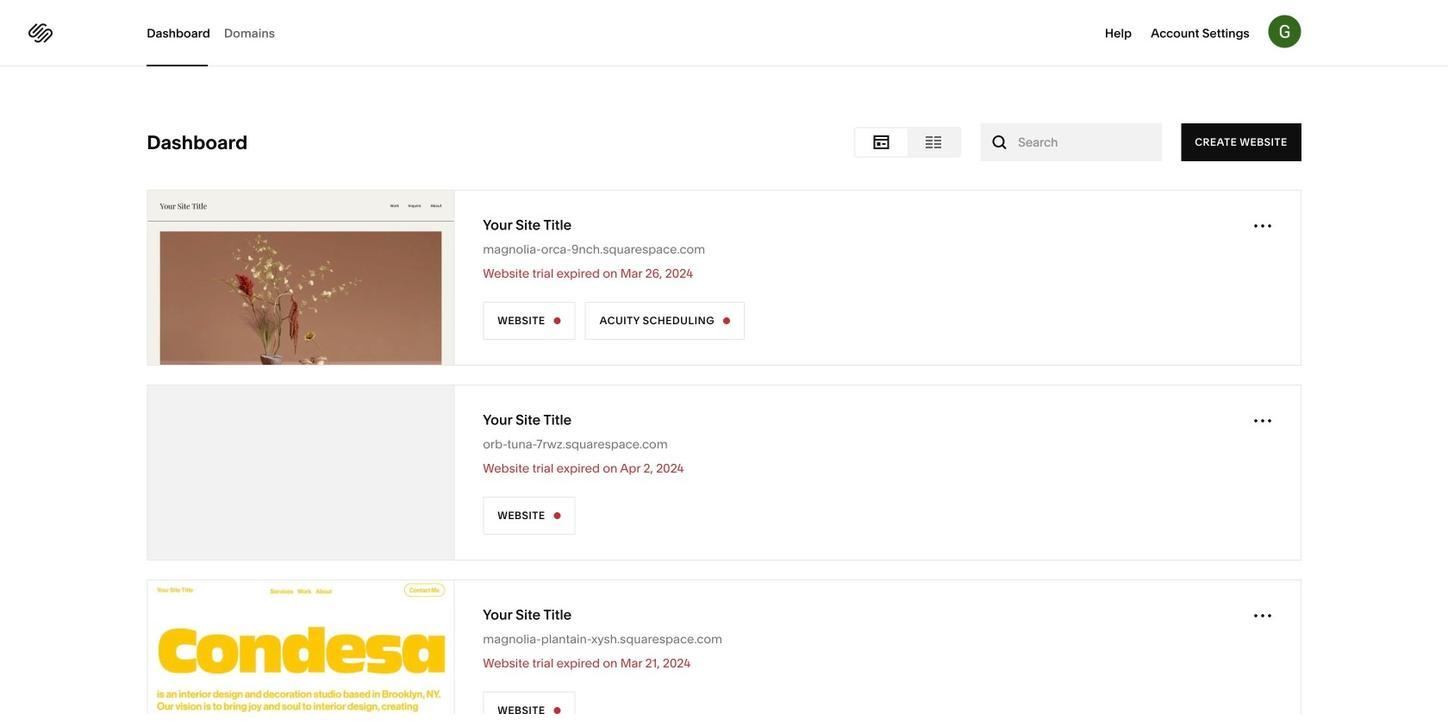 Task type: locate. For each thing, give the bounding box(es) containing it.
tab list
[[147, 0, 289, 66], [856, 128, 960, 156]]

0 vertical spatial tab list
[[147, 0, 289, 66]]

1 vertical spatial tab list
[[856, 128, 960, 156]]

Search field
[[1019, 133, 1125, 152]]



Task type: vqa. For each thing, say whether or not it's contained in the screenshot.
option
no



Task type: describe. For each thing, give the bounding box(es) containing it.
0 horizontal spatial tab list
[[147, 0, 289, 66]]

1 horizontal spatial tab list
[[856, 128, 960, 156]]



